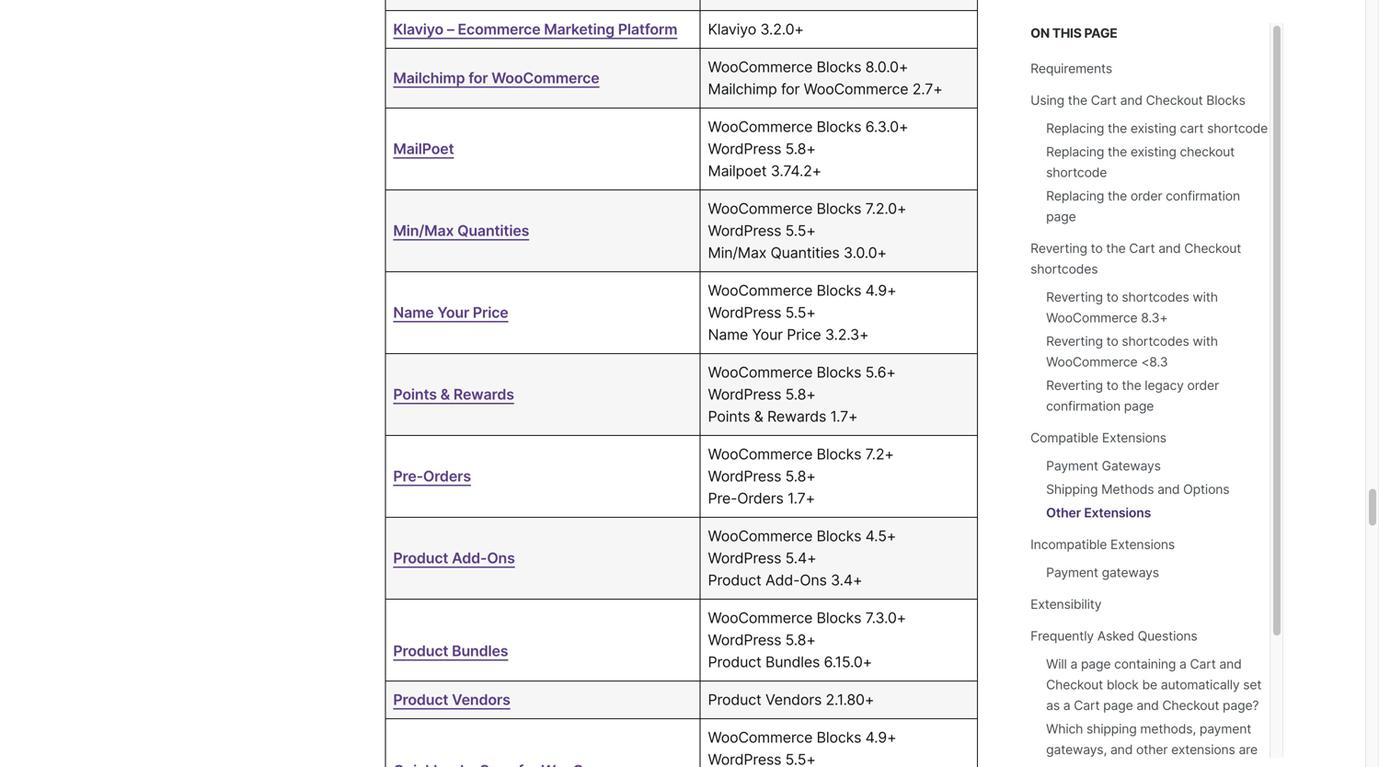 Task type: vqa. For each thing, say whether or not it's contained in the screenshot.


Task type: locate. For each thing, give the bounding box(es) containing it.
wordpress inside "woocommerce blocks 4.5+ wordpress 5.4+ product add-ons 3.4+"
[[708, 550, 782, 568]]

0 vertical spatial pre-
[[393, 468, 423, 486]]

1 vertical spatial add-
[[766, 572, 800, 590]]

order
[[1131, 188, 1163, 204], [1188, 378, 1220, 393]]

1 horizontal spatial bundles
[[766, 654, 820, 672]]

1 horizontal spatial name
[[708, 326, 748, 344]]

1 vertical spatial extensions
[[1085, 505, 1152, 521]]

payment
[[1047, 458, 1099, 474], [1047, 565, 1099, 581]]

shortcodes up <8.3 at the top of the page
[[1122, 334, 1190, 349]]

blocks inside the woocommerce blocks 8.0.0+ mailchimp for woocommerce 2.7+
[[817, 58, 862, 76]]

1 vertical spatial existing
[[1131, 144, 1177, 160]]

and down be
[[1137, 698, 1159, 714]]

0 horizontal spatial price
[[473, 304, 509, 322]]

product for product vendors 2.1.80+
[[708, 691, 762, 709]]

page down frequently asked questions link
[[1081, 657, 1111, 672]]

5.8+ inside woocommerce blocks 6.3.0+ wordpress 5.8+ mailpoet 3.74.2+
[[786, 140, 816, 158]]

options
[[1184, 482, 1230, 498]]

4.9+
[[866, 282, 897, 300], [866, 729, 897, 747]]

woocommerce inside woocommerce blocks 7.2+ wordpress 5.8+ pre-orders 1.7+
[[708, 446, 813, 464]]

blocks down 3.4+
[[817, 609, 862, 627]]

1 horizontal spatial order
[[1188, 378, 1220, 393]]

2 5.5+ from the top
[[786, 304, 816, 322]]

klaviyo for klaviyo 3.2.0+
[[708, 20, 757, 38]]

1 horizontal spatial mailchimp
[[708, 80, 777, 98]]

shortcode up checkout
[[1208, 121, 1269, 136]]

wordpress inside woocommerce blocks 7.3.0+ wordpress 5.8+ product bundles 6.15.0+
[[708, 631, 782, 649]]

5.5+ inside woocommerce blocks 7.2.0+ wordpress 5.5+ min/max quantities 3.0.0+
[[786, 222, 816, 240]]

frequently asked questions
[[1031, 629, 1198, 644]]

5.5+ down 3.74.2+
[[786, 222, 816, 240]]

blocks
[[817, 58, 862, 76], [1207, 93, 1246, 108], [817, 118, 862, 136], [817, 200, 862, 218], [817, 282, 862, 300], [817, 364, 862, 382], [817, 446, 862, 464], [817, 527, 862, 545], [817, 609, 862, 627], [817, 729, 862, 747]]

2 vendors from the left
[[766, 691, 822, 709]]

woocommerce down klaviyo 3.2.0+
[[708, 58, 813, 76]]

checkout up cart
[[1147, 93, 1203, 108]]

for down 'ecommerce'
[[469, 69, 488, 87]]

1 vertical spatial &
[[754, 408, 764, 426]]

1 vertical spatial min/max
[[708, 244, 767, 262]]

0 vertical spatial payment
[[1047, 458, 1099, 474]]

wordpress inside woocommerce blocks 7.2.0+ wordpress 5.5+ min/max quantities 3.0.0+
[[708, 222, 782, 240]]

1 vertical spatial name
[[708, 326, 748, 344]]

for
[[469, 69, 488, 87], [781, 80, 800, 98]]

and down shipping
[[1111, 742, 1133, 758]]

reverting to shortcodes with woocommerce 8.3+ link
[[1047, 289, 1219, 326]]

will a page containing a cart and checkout block be automatically set as a cart page and checkout page? link
[[1047, 657, 1262, 714]]

blocks for woocommerce blocks 4.9+ wordpress 5.5+ name your price 3.2.3+
[[817, 282, 862, 300]]

wordpress for quantities
[[708, 222, 782, 240]]

incompatible
[[1031, 537, 1108, 553]]

5.8+ inside woocommerce blocks 7.2+ wordpress 5.8+ pre-orders 1.7+
[[786, 468, 816, 486]]

0 vertical spatial order
[[1131, 188, 1163, 204]]

vendors up "woocommerce blocks 4.9+"
[[766, 691, 822, 709]]

blocks for woocommerce blocks 7.2.0+ wordpress 5.5+ min/max quantities 3.0.0+
[[817, 200, 862, 218]]

this
[[1053, 25, 1082, 41]]

shortcodes
[[1031, 261, 1098, 277], [1122, 289, 1190, 305], [1122, 334, 1190, 349]]

reverting inside reverting to the cart and checkout shortcodes
[[1031, 241, 1088, 256]]

1 horizontal spatial pre-
[[708, 490, 738, 508]]

and
[[1121, 93, 1143, 108], [1159, 241, 1181, 256], [1158, 482, 1180, 498], [1220, 657, 1242, 672], [1137, 698, 1159, 714], [1111, 742, 1133, 758]]

2 klaviyo from the left
[[708, 20, 757, 38]]

1 horizontal spatial 1.7+
[[831, 408, 858, 426]]

order down replacing the existing checkout shortcode "link"
[[1131, 188, 1163, 204]]

quantities inside woocommerce blocks 7.2.0+ wordpress 5.5+ min/max quantities 3.0.0+
[[771, 244, 840, 262]]

gateways
[[1102, 458, 1161, 474]]

a right will
[[1071, 657, 1078, 672]]

page up reverting to the cart and checkout shortcodes link
[[1047, 209, 1077, 225]]

0 vertical spatial shortcodes
[[1031, 261, 1098, 277]]

your up points & rewards
[[438, 304, 470, 322]]

1 vertical spatial order
[[1188, 378, 1220, 393]]

2 vertical spatial shortcodes
[[1122, 334, 1190, 349]]

4 wordpress from the top
[[708, 386, 782, 404]]

woocommerce down woocommerce blocks 5.6+ wordpress 5.8+ points & rewards 1.7+
[[708, 446, 813, 464]]

1 horizontal spatial min/max
[[708, 244, 767, 262]]

the left legacy
[[1122, 378, 1142, 393]]

product inside woocommerce blocks 7.3.0+ wordpress 5.8+ product bundles 6.15.0+
[[708, 654, 762, 672]]

product vendors link
[[393, 691, 511, 709]]

2 5.8+ from the top
[[786, 386, 816, 404]]

2 replacing from the top
[[1047, 144, 1105, 160]]

confirmation down checkout
[[1166, 188, 1241, 204]]

1 vertical spatial payment
[[1047, 565, 1099, 581]]

blocks for woocommerce blocks 7.2+ wordpress 5.8+ pre-orders 1.7+
[[817, 446, 862, 464]]

mailchimp for woocommerce link
[[393, 69, 600, 87]]

min/max down the mailpoet
[[708, 244, 767, 262]]

blocks up checkout
[[1207, 93, 1246, 108]]

0 vertical spatial confirmation
[[1166, 188, 1241, 204]]

blocks left 8.0.0+
[[817, 58, 862, 76]]

replacing the order confirmation page link
[[1047, 188, 1241, 225]]

woocommerce up the mailpoet
[[708, 118, 813, 136]]

1 payment from the top
[[1047, 458, 1099, 474]]

wordpress for your
[[708, 304, 782, 322]]

1 5.8+ from the top
[[786, 140, 816, 158]]

product bundles
[[393, 643, 508, 660]]

points
[[393, 386, 437, 404], [708, 408, 750, 426]]

1 vertical spatial shortcodes
[[1122, 289, 1190, 305]]

incompatible extensions
[[1031, 537, 1175, 553]]

woocommerce down the mailpoet
[[708, 200, 813, 218]]

payment inside payment gateways shipping methods and options other extensions
[[1047, 458, 1099, 474]]

set
[[1244, 677, 1262, 693]]

blocks for woocommerce blocks 8.0.0+ mailchimp for woocommerce 2.7+
[[817, 58, 862, 76]]

payment down incompatible
[[1047, 565, 1099, 581]]

& up woocommerce blocks 7.2+ wordpress 5.8+ pre-orders 1.7+
[[754, 408, 764, 426]]

wordpress inside woocommerce blocks 6.3.0+ wordpress 5.8+ mailpoet 3.74.2+
[[708, 140, 782, 158]]

methods,
[[1141, 722, 1197, 737]]

1 horizontal spatial price
[[787, 326, 822, 344]]

3 replacing from the top
[[1047, 188, 1105, 204]]

woocommerce for woocommerce blocks 6.3.0+ wordpress 5.8+ mailpoet 3.74.2+
[[708, 118, 813, 136]]

your up woocommerce blocks 5.6+ wordpress 5.8+ points & rewards 1.7+
[[752, 326, 783, 344]]

which
[[1047, 722, 1084, 737]]

ons inside "woocommerce blocks 4.5+ wordpress 5.4+ product add-ons 3.4+"
[[800, 572, 827, 590]]

blocks inside woocommerce blocks 4.9+ wordpress 5.5+ name your price 3.2.3+
[[817, 282, 862, 300]]

0 horizontal spatial name
[[393, 304, 434, 322]]

0 horizontal spatial your
[[438, 304, 470, 322]]

blocks inside woocommerce blocks 7.2+ wordpress 5.8+ pre-orders 1.7+
[[817, 446, 862, 464]]

0 horizontal spatial orders
[[423, 468, 471, 486]]

0 horizontal spatial confirmation
[[1047, 399, 1121, 414]]

3 wordpress from the top
[[708, 304, 782, 322]]

mailchimp down klaviyo 3.2.0+
[[708, 80, 777, 98]]

1 vendors from the left
[[452, 691, 511, 709]]

bundles up product vendors 2.1.80+
[[766, 654, 820, 672]]

woocommerce for woocommerce blocks 4.5+ wordpress 5.4+ product add-ons 3.4+
[[708, 527, 813, 545]]

5.8+ up woocommerce blocks 7.2+ wordpress 5.8+ pre-orders 1.7+
[[786, 386, 816, 404]]

blocks left 4.5+
[[817, 527, 862, 545]]

bundles inside woocommerce blocks 7.3.0+ wordpress 5.8+ product bundles 6.15.0+
[[766, 654, 820, 672]]

woocommerce up reverting to shortcodes with woocommerce <8.3 link
[[1047, 310, 1138, 326]]

0 vertical spatial replacing
[[1047, 121, 1105, 136]]

woocommerce inside woocommerce blocks 7.3.0+ wordpress 5.8+ product bundles 6.15.0+
[[708, 609, 813, 627]]

name your price link
[[393, 304, 509, 322]]

5.5+ for quantities
[[786, 222, 816, 240]]

the right using
[[1068, 93, 1088, 108]]

blocks down "3.2.3+" at the right
[[817, 364, 862, 382]]

bundles
[[452, 643, 508, 660], [766, 654, 820, 672]]

cart down the replacing the order confirmation page "link"
[[1130, 241, 1156, 256]]

5.8+ inside woocommerce blocks 7.3.0+ wordpress 5.8+ product bundles 6.15.0+
[[786, 631, 816, 649]]

1 vertical spatial rewards
[[768, 408, 827, 426]]

5.8+ up 5.4+
[[786, 468, 816, 486]]

0 horizontal spatial ons
[[487, 550, 515, 568]]

klaviyo left the –
[[393, 20, 444, 38]]

1 horizontal spatial ons
[[800, 572, 827, 590]]

questions
[[1138, 629, 1198, 644]]

0 horizontal spatial mailchimp
[[393, 69, 465, 87]]

and up replacing the existing cart shortcode link
[[1121, 93, 1143, 108]]

wordpress inside woocommerce blocks 4.9+ wordpress 5.5+ name your price 3.2.3+
[[708, 304, 782, 322]]

vendors for product vendors 2.1.80+
[[766, 691, 822, 709]]

1 vertical spatial price
[[787, 326, 822, 344]]

woocommerce inside woocommerce blocks 4.9+ wordpress 5.5+ name your price 3.2.3+
[[708, 282, 813, 300]]

pre- inside woocommerce blocks 7.2+ wordpress 5.8+ pre-orders 1.7+
[[708, 490, 738, 508]]

payment for payment gateways shipping methods and options other extensions
[[1047, 458, 1099, 474]]

0 vertical spatial ons
[[487, 550, 515, 568]]

wordpress for 3.74.2+
[[708, 140, 782, 158]]

woocommerce blocks 4.9+ wordpress 5.5+ name your price 3.2.3+
[[708, 282, 897, 344]]

min/max down mailpoet link
[[393, 222, 454, 240]]

& inside woocommerce blocks 5.6+ wordpress 5.8+ points & rewards 1.7+
[[754, 408, 764, 426]]

0 vertical spatial 1.7+
[[831, 408, 858, 426]]

1 horizontal spatial your
[[752, 326, 783, 344]]

will
[[1047, 657, 1067, 672]]

4.9+ down 3.0.0+
[[866, 282, 897, 300]]

checkout down will
[[1047, 677, 1104, 693]]

0 horizontal spatial order
[[1131, 188, 1163, 204]]

orders down 'points & rewards' link
[[423, 468, 471, 486]]

0 vertical spatial 5.5+
[[786, 222, 816, 240]]

blocks left 7.2+ on the right bottom of page
[[817, 446, 862, 464]]

blocks down 2.1.80+
[[817, 729, 862, 747]]

confirmation up compatible extensions
[[1047, 399, 1121, 414]]

min/max
[[393, 222, 454, 240], [708, 244, 767, 262]]

5.8+ up 3.74.2+
[[786, 140, 816, 158]]

woocommerce down product vendors 2.1.80+
[[708, 729, 813, 747]]

5.5+
[[786, 222, 816, 240], [786, 304, 816, 322]]

confirmation
[[1166, 188, 1241, 204], [1047, 399, 1121, 414]]

blocks inside woocommerce blocks 7.3.0+ wordpress 5.8+ product bundles 6.15.0+
[[817, 609, 862, 627]]

order inside replacing the existing cart shortcode replacing the existing checkout shortcode replacing the order confirmation page
[[1131, 188, 1163, 204]]

frequently asked questions link
[[1031, 629, 1198, 644]]

woocommerce down woocommerce blocks 4.9+ wordpress 5.5+ name your price 3.2.3+
[[708, 364, 813, 382]]

to down the replacing the order confirmation page "link"
[[1091, 241, 1103, 256]]

1 horizontal spatial &
[[754, 408, 764, 426]]

0 vertical spatial extensions
[[1103, 430, 1167, 446]]

your inside woocommerce blocks 4.9+ wordpress 5.5+ name your price 3.2.3+
[[752, 326, 783, 344]]

& down name your price link on the left
[[441, 386, 450, 404]]

5.4+
[[786, 550, 817, 568]]

5.6+
[[866, 364, 896, 382]]

blocks left the '7.2.0+' on the right top of the page
[[817, 200, 862, 218]]

using the cart and checkout blocks link
[[1031, 93, 1246, 108]]

and inside payment gateways shipping methods and options other extensions
[[1158, 482, 1180, 498]]

1 wordpress from the top
[[708, 140, 782, 158]]

1 4.9+ from the top
[[866, 282, 897, 300]]

2 payment from the top
[[1047, 565, 1099, 581]]

extensions
[[1103, 430, 1167, 446], [1085, 505, 1152, 521], [1111, 537, 1175, 553]]

page down block
[[1104, 698, 1134, 714]]

0 vertical spatial with
[[1193, 289, 1219, 305]]

woocommerce down 5.4+
[[708, 609, 813, 627]]

woocommerce inside "woocommerce blocks 4.5+ wordpress 5.4+ product add-ons 3.4+"
[[708, 527, 813, 545]]

1 vertical spatial ons
[[800, 572, 827, 590]]

rewards up woocommerce blocks 7.2+ wordpress 5.8+ pre-orders 1.7+
[[768, 408, 827, 426]]

1 vertical spatial points
[[708, 408, 750, 426]]

klaviyo
[[393, 20, 444, 38], [708, 20, 757, 38]]

1 horizontal spatial quantities
[[771, 244, 840, 262]]

7 wordpress from the top
[[708, 631, 782, 649]]

4.9+ down 2.1.80+
[[866, 729, 897, 747]]

woocommerce up 5.4+
[[708, 527, 813, 545]]

1 horizontal spatial confirmation
[[1166, 188, 1241, 204]]

2 wordpress from the top
[[708, 222, 782, 240]]

0 horizontal spatial 1.7+
[[788, 490, 815, 508]]

0 horizontal spatial add-
[[452, 550, 487, 568]]

0 horizontal spatial vendors
[[452, 691, 511, 709]]

product
[[393, 550, 449, 568], [708, 572, 762, 590], [393, 643, 449, 660], [708, 654, 762, 672], [393, 691, 449, 709], [708, 691, 762, 709]]

woocommerce down 8.0.0+
[[804, 80, 909, 98]]

rewards inside woocommerce blocks 5.6+ wordpress 5.8+ points & rewards 1.7+
[[768, 408, 827, 426]]

page
[[1085, 25, 1118, 41], [1047, 209, 1077, 225], [1125, 399, 1154, 414], [1081, 657, 1111, 672], [1104, 698, 1134, 714]]

pre-orders
[[393, 468, 471, 486]]

1 vertical spatial quantities
[[771, 244, 840, 262]]

orders up "woocommerce blocks 4.5+ wordpress 5.4+ product add-ons 3.4+"
[[738, 490, 784, 508]]

1 horizontal spatial klaviyo
[[708, 20, 757, 38]]

for down 3.2.0+
[[781, 80, 800, 98]]

1 horizontal spatial vendors
[[766, 691, 822, 709]]

<8.3
[[1142, 354, 1168, 370]]

to down reverting to shortcodes with woocommerce <8.3 link
[[1107, 378, 1119, 393]]

0 vertical spatial 4.9+
[[866, 282, 897, 300]]

bundles up product vendors link
[[452, 643, 508, 660]]

extensions
[[1172, 742, 1236, 758]]

woocommerce up reverting to the legacy order confirmation page link
[[1047, 354, 1138, 370]]

1 horizontal spatial orders
[[738, 490, 784, 508]]

0 vertical spatial points
[[393, 386, 437, 404]]

and inside reverting to the cart and checkout shortcodes
[[1159, 241, 1181, 256]]

2 4.9+ from the top
[[866, 729, 897, 747]]

ons
[[487, 550, 515, 568], [800, 572, 827, 590]]

the down the replacing the order confirmation page "link"
[[1107, 241, 1126, 256]]

with
[[1193, 289, 1219, 305], [1193, 334, 1219, 349]]

shortcodes up reverting to shortcodes with woocommerce 8.3+ link
[[1031, 261, 1098, 277]]

5.8+ for bundles
[[786, 631, 816, 649]]

and left options
[[1158, 482, 1180, 498]]

the down replacing the existing cart shortcode link
[[1108, 144, 1128, 160]]

5.8+ up product vendors 2.1.80+
[[786, 631, 816, 649]]

0 horizontal spatial &
[[441, 386, 450, 404]]

existing down using the cart and checkout blocks link
[[1131, 121, 1177, 136]]

0 horizontal spatial quantities
[[458, 222, 529, 240]]

0 vertical spatial add-
[[452, 550, 487, 568]]

mailchimp inside the woocommerce blocks 8.0.0+ mailchimp for woocommerce 2.7+
[[708, 80, 777, 98]]

2 vertical spatial replacing
[[1047, 188, 1105, 204]]

1 vertical spatial shortcode
[[1047, 165, 1108, 180]]

blocks inside woocommerce blocks 5.6+ wordpress 5.8+ points & rewards 1.7+
[[817, 364, 862, 382]]

wordpress inside woocommerce blocks 7.2+ wordpress 5.8+ pre-orders 1.7+
[[708, 468, 782, 486]]

1 vertical spatial confirmation
[[1047, 399, 1121, 414]]

0 horizontal spatial pre-
[[393, 468, 423, 486]]

confirmation inside replacing the existing cart shortcode replacing the existing checkout shortcode replacing the order confirmation page
[[1166, 188, 1241, 204]]

vendors
[[452, 691, 511, 709], [766, 691, 822, 709]]

1 vertical spatial 4.9+
[[866, 729, 897, 747]]

1 horizontal spatial rewards
[[768, 408, 827, 426]]

0 vertical spatial your
[[438, 304, 470, 322]]

6.3.0+
[[866, 118, 909, 136]]

and down the replacing the order confirmation page "link"
[[1159, 241, 1181, 256]]

reverting to the cart and checkout shortcodes
[[1031, 241, 1242, 277]]

blocks left '6.3.0+'
[[817, 118, 862, 136]]

woocommerce inside woocommerce blocks 6.3.0+ wordpress 5.8+ mailpoet 3.74.2+
[[708, 118, 813, 136]]

0 vertical spatial quantities
[[458, 222, 529, 240]]

price
[[473, 304, 509, 322], [787, 326, 822, 344]]

marketing
[[544, 20, 615, 38]]

add- down 5.4+
[[766, 572, 800, 590]]

1 vertical spatial your
[[752, 326, 783, 344]]

woocommerce blocks 7.2+ wordpress 5.8+ pre-orders 1.7+
[[708, 446, 894, 508]]

klaviyo left 3.2.0+
[[708, 20, 757, 38]]

2 vertical spatial extensions
[[1111, 537, 1175, 553]]

1 vertical spatial 1.7+
[[788, 490, 815, 508]]

3 5.8+ from the top
[[786, 468, 816, 486]]

woocommerce inside woocommerce blocks 5.6+ wordpress 5.8+ points & rewards 1.7+
[[708, 364, 813, 382]]

price left "3.2.3+" at the right
[[787, 326, 822, 344]]

wordpress inside woocommerce blocks 5.6+ wordpress 5.8+ points & rewards 1.7+
[[708, 386, 782, 404]]

replacing
[[1047, 121, 1105, 136], [1047, 144, 1105, 160], [1047, 188, 1105, 204]]

order right legacy
[[1188, 378, 1220, 393]]

blocks inside woocommerce blocks 6.3.0+ wordpress 5.8+ mailpoet 3.74.2+
[[817, 118, 862, 136]]

shortcodes up 8.3+
[[1122, 289, 1190, 305]]

woocommerce blocks 4.9+
[[708, 729, 897, 747]]

0 vertical spatial min/max
[[393, 222, 454, 240]]

0 horizontal spatial klaviyo
[[393, 20, 444, 38]]

1 vertical spatial orders
[[738, 490, 784, 508]]

blocks inside "woocommerce blocks 4.5+ wordpress 5.4+ product add-ons 3.4+"
[[817, 527, 862, 545]]

existing down replacing the existing cart shortcode link
[[1131, 144, 1177, 160]]

0 vertical spatial existing
[[1131, 121, 1177, 136]]

1 5.5+ from the top
[[786, 222, 816, 240]]

min/max quantities
[[393, 222, 529, 240]]

product add-ons
[[393, 550, 515, 568]]

1 vertical spatial with
[[1193, 334, 1219, 349]]

payment up shipping at the bottom right
[[1047, 458, 1099, 474]]

orders inside woocommerce blocks 7.2+ wordpress 5.8+ pre-orders 1.7+
[[738, 490, 784, 508]]

to down reverting to the cart and checkout shortcodes
[[1107, 289, 1119, 305]]

0 vertical spatial rewards
[[454, 386, 514, 404]]

mailchimp down the –
[[393, 69, 465, 87]]

1.7+ up woocommerce blocks 7.2+ wordpress 5.8+ pre-orders 1.7+
[[831, 408, 858, 426]]

0 horizontal spatial points
[[393, 386, 437, 404]]

6 wordpress from the top
[[708, 550, 782, 568]]

cart inside reverting to the cart and checkout shortcodes
[[1130, 241, 1156, 256]]

1 horizontal spatial for
[[781, 80, 800, 98]]

0 vertical spatial &
[[441, 386, 450, 404]]

1 horizontal spatial add-
[[766, 572, 800, 590]]

vendors down "product bundles"
[[452, 691, 511, 709]]

your
[[438, 304, 470, 322], [752, 326, 783, 344]]

5.5+ inside woocommerce blocks 4.9+ wordpress 5.5+ name your price 3.2.3+
[[786, 304, 816, 322]]

woocommerce for woocommerce blocks 7.3.0+ wordpress 5.8+ product bundles 6.15.0+
[[708, 609, 813, 627]]

woocommerce down woocommerce blocks 7.2.0+ wordpress 5.5+ min/max quantities 3.0.0+
[[708, 282, 813, 300]]

min/max inside woocommerce blocks 7.2.0+ wordpress 5.5+ min/max quantities 3.0.0+
[[708, 244, 767, 262]]

blocks inside woocommerce blocks 7.2.0+ wordpress 5.5+ min/max quantities 3.0.0+
[[817, 200, 862, 218]]

5 wordpress from the top
[[708, 468, 782, 486]]

4 5.8+ from the top
[[786, 631, 816, 649]]

woocommerce for woocommerce blocks 8.0.0+ mailchimp for woocommerce 2.7+
[[708, 58, 813, 76]]

0 vertical spatial shortcode
[[1208, 121, 1269, 136]]

other
[[1047, 505, 1082, 521]]

add- down pre-orders 'link'
[[452, 550, 487, 568]]

woocommerce
[[708, 58, 813, 76], [492, 69, 600, 87], [804, 80, 909, 98], [708, 118, 813, 136], [708, 200, 813, 218], [708, 282, 813, 300], [1047, 310, 1138, 326], [1047, 354, 1138, 370], [708, 364, 813, 382], [708, 446, 813, 464], [708, 527, 813, 545], [708, 609, 813, 627], [708, 729, 813, 747]]

1 klaviyo from the left
[[393, 20, 444, 38]]

0 vertical spatial price
[[473, 304, 509, 322]]

to inside reverting to the cart and checkout shortcodes
[[1091, 241, 1103, 256]]

checkout
[[1147, 93, 1203, 108], [1185, 241, 1242, 256], [1047, 677, 1104, 693], [1163, 698, 1220, 714]]

1 vertical spatial replacing
[[1047, 144, 1105, 160]]

blocks up "3.2.3+" at the right
[[817, 282, 862, 300]]

shortcode
[[1208, 121, 1269, 136], [1047, 165, 1108, 180]]

1 vertical spatial pre-
[[708, 490, 738, 508]]

1.7+ up 5.4+
[[788, 490, 815, 508]]

5.8+ inside woocommerce blocks 5.6+ wordpress 5.8+ points & rewards 1.7+
[[786, 386, 816, 404]]

automatically
[[1161, 677, 1240, 693]]

1 vertical spatial 5.5+
[[786, 304, 816, 322]]

price down min/max quantities
[[473, 304, 509, 322]]

5.5+ up woocommerce blocks 5.6+ wordpress 5.8+ points & rewards 1.7+
[[786, 304, 816, 322]]

1 horizontal spatial points
[[708, 408, 750, 426]]

using
[[1031, 93, 1065, 108]]

4.9+ inside woocommerce blocks 4.9+ wordpress 5.5+ name your price 3.2.3+
[[866, 282, 897, 300]]

product add-ons link
[[393, 550, 515, 568]]

legacy
[[1145, 378, 1184, 393]]

checkout down the replacing the order confirmation page "link"
[[1185, 241, 1242, 256]]

cart
[[1091, 93, 1117, 108], [1130, 241, 1156, 256], [1191, 657, 1217, 672], [1074, 698, 1100, 714]]

to
[[1091, 241, 1103, 256], [1107, 289, 1119, 305], [1107, 334, 1119, 349], [1107, 378, 1119, 393]]

add- inside "woocommerce blocks 4.5+ wordpress 5.4+ product add-ons 3.4+"
[[766, 572, 800, 590]]

woocommerce inside woocommerce blocks 7.2.0+ wordpress 5.5+ min/max quantities 3.0.0+
[[708, 200, 813, 218]]

mailpoet
[[393, 140, 454, 158]]

rewards down name your price
[[454, 386, 514, 404]]

product for product bundles
[[393, 643, 449, 660]]



Task type: describe. For each thing, give the bounding box(es) containing it.
the inside reverting to shortcodes with woocommerce 8.3+ reverting to shortcodes with woocommerce <8.3 reverting to the legacy order confirmation page
[[1122, 378, 1142, 393]]

replacing the existing cart shortcode link
[[1047, 121, 1269, 136]]

7.2.0+
[[866, 200, 907, 218]]

5.8+ for 3.74.2+
[[786, 140, 816, 158]]

pre-orders link
[[393, 468, 471, 486]]

shortcodes inside reverting to the cart and checkout shortcodes
[[1031, 261, 1098, 277]]

blocks for woocommerce blocks 5.6+ wordpress 5.8+ points & rewards 1.7+
[[817, 364, 862, 382]]

product bundles link
[[393, 643, 508, 660]]

wordpress for &
[[708, 386, 782, 404]]

mailchimp for woocommerce
[[393, 69, 600, 87]]

woocommerce down klaviyo – ecommerce marketing platform at the left
[[492, 69, 600, 87]]

1 with from the top
[[1193, 289, 1219, 305]]

woocommerce for woocommerce blocks 7.2.0+ wordpress 5.5+ min/max quantities 3.0.0+
[[708, 200, 813, 218]]

extensibility link
[[1031, 597, 1102, 613]]

1.7+ inside woocommerce blocks 7.2+ wordpress 5.8+ pre-orders 1.7+
[[788, 490, 815, 508]]

blocks for woocommerce blocks 6.3.0+ wordpress 5.8+ mailpoet 3.74.2+
[[817, 118, 862, 136]]

cart up automatically
[[1191, 657, 1217, 672]]

page inside replacing the existing cart shortcode replacing the existing checkout shortcode replacing the order confirmation page
[[1047, 209, 1077, 225]]

are
[[1239, 742, 1258, 758]]

1 replacing from the top
[[1047, 121, 1105, 136]]

product vendors 2.1.80+
[[708, 691, 875, 709]]

the down using the cart and checkout blocks
[[1108, 121, 1128, 136]]

5.8+ for orders
[[786, 468, 816, 486]]

product for product add-ons
[[393, 550, 449, 568]]

requirements link
[[1031, 61, 1113, 76]]

on this page
[[1031, 25, 1118, 41]]

will a page containing a cart and checkout block be automatically set as a cart page and checkout page? which shipping methods, payment gateways, and other extensions are supported?
[[1047, 657, 1262, 768]]

payment gateways link
[[1047, 565, 1160, 581]]

which shipping methods, payment gateways, and other extensions are supported? link
[[1047, 722, 1258, 768]]

extensions for incompatible
[[1111, 537, 1175, 553]]

5.8+ for &
[[786, 386, 816, 404]]

cart
[[1180, 121, 1204, 136]]

extensions inside payment gateways shipping methods and options other extensions
[[1085, 505, 1152, 521]]

3.2.3+
[[826, 326, 869, 344]]

reverting to shortcodes with woocommerce 8.3+ reverting to shortcodes with woocommerce <8.3 reverting to the legacy order confirmation page
[[1047, 289, 1220, 414]]

0 horizontal spatial rewards
[[454, 386, 514, 404]]

product for product vendors
[[393, 691, 449, 709]]

woocommerce for woocommerce blocks 4.9+ wordpress 5.5+ name your price 3.2.3+
[[708, 282, 813, 300]]

asked
[[1098, 629, 1135, 644]]

shipping
[[1047, 482, 1098, 498]]

woocommerce for woocommerce blocks 4.9+
[[708, 729, 813, 747]]

reverting to shortcodes with woocommerce <8.3 link
[[1047, 334, 1219, 370]]

3.0.0+
[[844, 244, 887, 262]]

other
[[1137, 742, 1168, 758]]

name inside woocommerce blocks 4.9+ wordpress 5.5+ name your price 3.2.3+
[[708, 326, 748, 344]]

wordpress for bundles
[[708, 631, 782, 649]]

woocommerce blocks 4.5+ wordpress 5.4+ product add-ons 3.4+
[[708, 527, 897, 590]]

woocommerce for woocommerce blocks 7.2+ wordpress 5.8+ pre-orders 1.7+
[[708, 446, 813, 464]]

5.5+ for your
[[786, 304, 816, 322]]

–
[[447, 20, 454, 38]]

woocommerce blocks 6.3.0+ wordpress 5.8+ mailpoet 3.74.2+
[[708, 118, 909, 180]]

3.4+
[[831, 572, 863, 590]]

klaviyo – ecommerce marketing platform link
[[393, 20, 678, 38]]

vendors for product vendors
[[452, 691, 511, 709]]

a right as
[[1064, 698, 1071, 714]]

compatible
[[1031, 430, 1099, 446]]

product inside "woocommerce blocks 4.5+ wordpress 5.4+ product add-ons 3.4+"
[[708, 572, 762, 590]]

other extensions link
[[1047, 505, 1152, 521]]

order inside reverting to shortcodes with woocommerce 8.3+ reverting to shortcodes with woocommerce <8.3 reverting to the legacy order confirmation page
[[1188, 378, 1220, 393]]

points inside woocommerce blocks 5.6+ wordpress 5.8+ points & rewards 1.7+
[[708, 408, 750, 426]]

wordpress for orders
[[708, 468, 782, 486]]

as
[[1047, 698, 1060, 714]]

4.9+ for woocommerce blocks 4.9+
[[866, 729, 897, 747]]

page right this at the top right of the page
[[1085, 25, 1118, 41]]

3.74.2+
[[771, 162, 822, 180]]

2.7+
[[913, 80, 943, 98]]

cart down requirements link
[[1091, 93, 1117, 108]]

4.9+ for woocommerce blocks 4.9+ wordpress 5.5+ name your price 3.2.3+
[[866, 282, 897, 300]]

blocks for woocommerce blocks 7.3.0+ wordpress 5.8+ product bundles 6.15.0+
[[817, 609, 862, 627]]

0 horizontal spatial for
[[469, 69, 488, 87]]

1 existing from the top
[[1131, 121, 1177, 136]]

platform
[[618, 20, 678, 38]]

page inside reverting to shortcodes with woocommerce 8.3+ reverting to shortcodes with woocommerce <8.3 reverting to the legacy order confirmation page
[[1125, 399, 1154, 414]]

payment gateways shipping methods and options other extensions
[[1047, 458, 1230, 521]]

woocommerce blocks 7.3.0+ wordpress 5.8+ product bundles 6.15.0+
[[708, 609, 907, 672]]

woocommerce for woocommerce blocks 5.6+ wordpress 5.8+ points & rewards 1.7+
[[708, 364, 813, 382]]

1 horizontal spatial shortcode
[[1208, 121, 1269, 136]]

0 vertical spatial name
[[393, 304, 434, 322]]

ecommerce
[[458, 20, 541, 38]]

woocommerce blocks 7.2.0+ wordpress 5.5+ min/max quantities 3.0.0+
[[708, 200, 907, 262]]

checkout down automatically
[[1163, 698, 1220, 714]]

woocommerce blocks 8.0.0+ mailchimp for woocommerce 2.7+
[[708, 58, 943, 98]]

1.7+ inside woocommerce blocks 5.6+ wordpress 5.8+ points & rewards 1.7+
[[831, 408, 858, 426]]

the down replacing the existing checkout shortcode "link"
[[1108, 188, 1128, 204]]

extensions for compatible
[[1103, 430, 1167, 446]]

8.0.0+
[[866, 58, 909, 76]]

be
[[1143, 677, 1158, 693]]

2 existing from the top
[[1131, 144, 1177, 160]]

0 horizontal spatial shortcode
[[1047, 165, 1108, 180]]

block
[[1107, 677, 1139, 693]]

compatible extensions
[[1031, 430, 1167, 446]]

frequently
[[1031, 629, 1094, 644]]

payment
[[1200, 722, 1252, 737]]

klaviyo for klaviyo – ecommerce marketing platform
[[393, 20, 444, 38]]

name your price
[[393, 304, 509, 322]]

incompatible extensions link
[[1031, 537, 1175, 553]]

to down reverting to shortcodes with woocommerce 8.3+ link
[[1107, 334, 1119, 349]]

7.2+
[[866, 446, 894, 464]]

checkout inside reverting to the cart and checkout shortcodes
[[1185, 241, 1242, 256]]

a up automatically
[[1180, 657, 1187, 672]]

0 horizontal spatial bundles
[[452, 643, 508, 660]]

page?
[[1223, 698, 1259, 714]]

shipping methods and options link
[[1047, 482, 1230, 498]]

0 vertical spatial orders
[[423, 468, 471, 486]]

replacing the existing checkout shortcode link
[[1047, 144, 1235, 180]]

extensibility
[[1031, 597, 1102, 613]]

7.3.0+
[[866, 609, 907, 627]]

woocommerce blocks 5.6+ wordpress 5.8+ points & rewards 1.7+
[[708, 364, 896, 426]]

2.1.80+
[[826, 691, 875, 709]]

containing
[[1115, 657, 1177, 672]]

0 horizontal spatial min/max
[[393, 222, 454, 240]]

3.2.0+
[[761, 20, 804, 38]]

wordpress for add-
[[708, 550, 782, 568]]

shipping
[[1087, 722, 1137, 737]]

compatible extensions link
[[1031, 430, 1167, 446]]

supported?
[[1047, 763, 1115, 768]]

the inside reverting to the cart and checkout shortcodes
[[1107, 241, 1126, 256]]

cart up which
[[1074, 698, 1100, 714]]

2 with from the top
[[1193, 334, 1219, 349]]

min/max quantities link
[[393, 222, 529, 240]]

and up automatically
[[1220, 657, 1242, 672]]

payment for payment gateways
[[1047, 565, 1099, 581]]

mailpoet
[[708, 162, 767, 180]]

payment gateways
[[1047, 565, 1160, 581]]

price inside woocommerce blocks 4.9+ wordpress 5.5+ name your price 3.2.3+
[[787, 326, 822, 344]]

on
[[1031, 25, 1050, 41]]

methods
[[1102, 482, 1155, 498]]

replacing the existing cart shortcode replacing the existing checkout shortcode replacing the order confirmation page
[[1047, 121, 1269, 225]]

for inside the woocommerce blocks 8.0.0+ mailchimp for woocommerce 2.7+
[[781, 80, 800, 98]]

confirmation inside reverting to shortcodes with woocommerce 8.3+ reverting to shortcodes with woocommerce <8.3 reverting to the legacy order confirmation page
[[1047, 399, 1121, 414]]

gateways
[[1102, 565, 1160, 581]]

6.15.0+
[[824, 654, 873, 672]]

reverting to the legacy order confirmation page link
[[1047, 378, 1220, 414]]

klaviyo 3.2.0+
[[708, 20, 804, 38]]

reverting to the cart and checkout shortcodes link
[[1031, 241, 1242, 277]]

blocks for woocommerce blocks 4.5+ wordpress 5.4+ product add-ons 3.4+
[[817, 527, 862, 545]]

blocks for woocommerce blocks 4.9+
[[817, 729, 862, 747]]

requirements
[[1031, 61, 1113, 76]]



